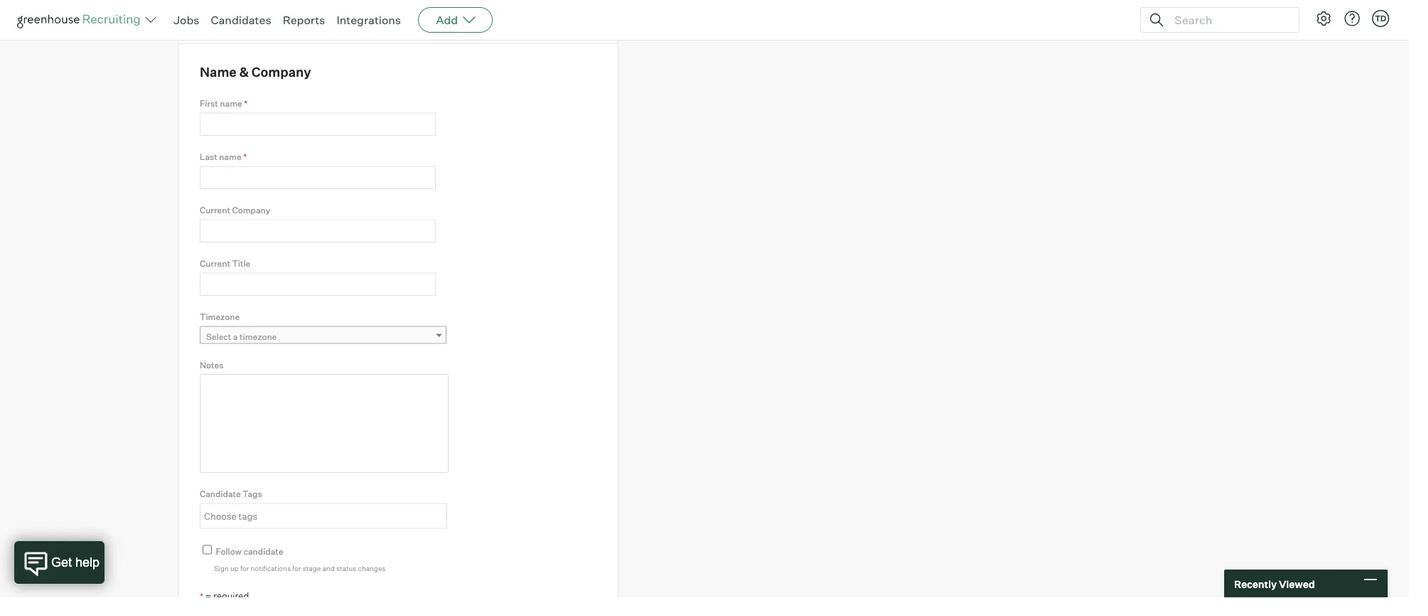 Task type: describe. For each thing, give the bounding box(es) containing it.
0 vertical spatial company
[[252, 64, 311, 80]]

greenhouse recruiting image
[[17, 11, 145, 28]]

viewed
[[1280, 578, 1316, 590]]

candidate
[[244, 546, 283, 557]]

2 for from the left
[[292, 564, 301, 573]]

a
[[233, 331, 238, 342]]

name
[[200, 64, 237, 80]]

candidates link
[[211, 13, 271, 27]]

stage
[[303, 564, 321, 573]]

follow candidate
[[216, 546, 283, 557]]

and
[[323, 564, 335, 573]]

candidate tags
[[200, 489, 262, 499]]

tags
[[243, 489, 262, 499]]

current title
[[200, 258, 251, 269]]

current for current title
[[200, 258, 230, 269]]

candidates
[[211, 13, 271, 27]]

sign up for notifications for stage and status changes
[[214, 564, 386, 573]]

name for last
[[219, 152, 242, 162]]

first name *
[[200, 98, 248, 109]]

&
[[239, 64, 249, 80]]

timezone
[[200, 311, 240, 322]]

select a timezone
[[206, 331, 277, 342]]

Follow candidate checkbox
[[203, 545, 212, 554]]

changes
[[358, 564, 386, 573]]

add button
[[418, 7, 493, 33]]

* for first name *
[[244, 98, 248, 109]]

timezone
[[240, 331, 277, 342]]

1 vertical spatial company
[[232, 205, 270, 216]]

status
[[336, 564, 357, 573]]

td button
[[1373, 10, 1390, 27]]

integrations
[[337, 13, 401, 27]]

1 for from the left
[[240, 564, 249, 573]]

select
[[206, 331, 231, 342]]



Task type: locate. For each thing, give the bounding box(es) containing it.
title
[[232, 258, 251, 269]]

reports
[[283, 13, 325, 27]]

company up title on the top
[[232, 205, 270, 216]]

recently viewed
[[1235, 578, 1316, 590]]

current
[[200, 205, 230, 216], [200, 258, 230, 269]]

company right &
[[252, 64, 311, 80]]

name right last
[[219, 152, 242, 162]]

name right first
[[220, 98, 242, 109]]

for left "stage"
[[292, 564, 301, 573]]

name for first
[[220, 98, 242, 109]]

current for current company
[[200, 205, 230, 216]]

current left title on the top
[[200, 258, 230, 269]]

name
[[220, 98, 242, 109], [219, 152, 242, 162]]

1 vertical spatial *
[[243, 152, 247, 162]]

jobs link
[[174, 13, 200, 27]]

* right last
[[243, 152, 247, 162]]

*
[[244, 98, 248, 109], [243, 152, 247, 162]]

1 horizontal spatial for
[[292, 564, 301, 573]]

for
[[240, 564, 249, 573], [292, 564, 301, 573]]

0 vertical spatial name
[[220, 98, 242, 109]]

1 vertical spatial current
[[200, 258, 230, 269]]

add
[[436, 13, 458, 27]]

last name *
[[200, 152, 247, 162]]

select a timezone link
[[200, 326, 447, 347]]

1 vertical spatial name
[[219, 152, 242, 162]]

td
[[1376, 14, 1387, 23]]

None text field
[[200, 113, 436, 136]]

first
[[200, 98, 218, 109]]

jobs
[[174, 13, 200, 27]]

2 current from the top
[[200, 258, 230, 269]]

follow
[[216, 546, 242, 557]]

notifications
[[251, 564, 291, 573]]

0 vertical spatial current
[[200, 205, 230, 216]]

current down last
[[200, 205, 230, 216]]

* for last name *
[[243, 152, 247, 162]]

reports link
[[283, 13, 325, 27]]

1 current from the top
[[200, 205, 230, 216]]

* down &
[[244, 98, 248, 109]]

Search text field
[[1172, 10, 1287, 30]]

recently
[[1235, 578, 1278, 590]]

company
[[252, 64, 311, 80], [232, 205, 270, 216]]

up
[[231, 564, 239, 573]]

sign
[[214, 564, 229, 573]]

Notes text field
[[200, 374, 449, 473]]

configure image
[[1316, 10, 1333, 27]]

td button
[[1370, 7, 1393, 30]]

0 vertical spatial *
[[244, 98, 248, 109]]

None text field
[[200, 166, 436, 189], [200, 219, 436, 243], [200, 273, 436, 296], [201, 505, 443, 527], [200, 166, 436, 189], [200, 219, 436, 243], [200, 273, 436, 296], [201, 505, 443, 527]]

current company
[[200, 205, 270, 216]]

for right up
[[240, 564, 249, 573]]

notes
[[200, 359, 224, 370]]

name & company
[[200, 64, 311, 80]]

0 horizontal spatial for
[[240, 564, 249, 573]]

integrations link
[[337, 13, 401, 27]]

last
[[200, 152, 217, 162]]

candidate
[[200, 489, 241, 499]]



Task type: vqa. For each thing, say whether or not it's contained in the screenshot.
Bulk Import 'link'
no



